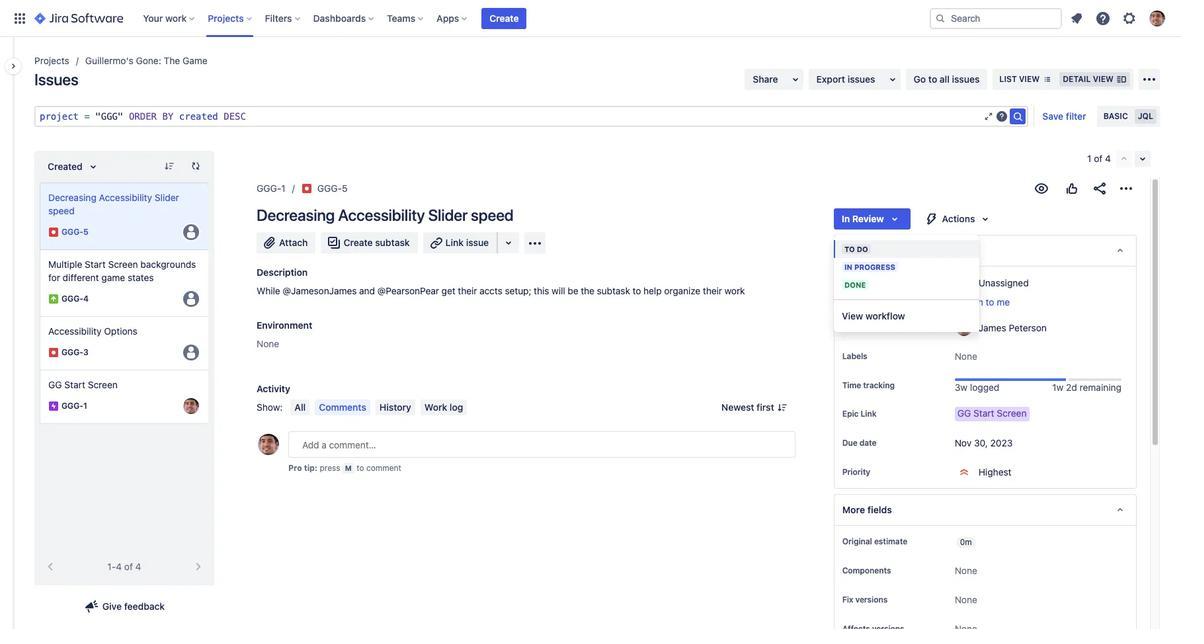 Task type: vqa. For each thing, say whether or not it's contained in the screenshot.
Nov
yes



Task type: describe. For each thing, give the bounding box(es) containing it.
to do
[[845, 245, 869, 253]]

copy link to issue image
[[345, 183, 356, 193]]

in for in review
[[842, 213, 850, 224]]

screen for 1
[[88, 379, 118, 390]]

james
[[979, 322, 1007, 333]]

logged
[[971, 382, 1000, 393]]

log
[[450, 402, 463, 413]]

do
[[857, 245, 869, 253]]

1 vertical spatial gg
[[958, 408, 972, 419]]

work
[[425, 402, 448, 413]]

go to all issues
[[914, 73, 980, 85]]

bug image for decreasing accessibility slider speed
[[48, 227, 59, 238]]

share
[[753, 73, 779, 85]]

accessibility options
[[48, 326, 138, 337]]

30,
[[975, 438, 989, 449]]

gone:
[[136, 55, 161, 66]]

link inside link issue button
[[446, 237, 464, 248]]

search image
[[936, 13, 946, 23]]

to inside button
[[986, 296, 995, 308]]

1 vertical spatial subtask
[[597, 285, 631, 296]]

apps button
[[433, 8, 473, 29]]

link web pages and more image
[[501, 235, 517, 251]]

filters
[[265, 12, 292, 23]]

m
[[345, 464, 352, 472]]

give feedback button
[[76, 596, 173, 617]]

newest first button
[[714, 400, 796, 416]]

1-4 of 4
[[107, 561, 141, 572]]

desc
[[224, 111, 246, 122]]

save filter
[[1043, 111, 1087, 122]]

versions
[[856, 595, 888, 605]]

labels
[[843, 351, 868, 361]]

@pearsonpear
[[378, 285, 439, 296]]

issues inside export issues button
[[848, 73, 876, 85]]

components
[[843, 566, 892, 576]]

list
[[1000, 74, 1018, 84]]

0 vertical spatial of
[[1095, 153, 1103, 164]]

import and bulk change issues image
[[1142, 71, 1158, 87]]

issues
[[34, 70, 79, 89]]

description
[[257, 267, 308, 278]]

more
[[843, 504, 866, 516]]

actions button
[[916, 208, 1002, 230]]

due date pin to top. only you can see pinned fields. image
[[880, 438, 890, 449]]

gg start screen link
[[955, 407, 1030, 422]]

and
[[359, 285, 375, 296]]

the
[[581, 285, 595, 296]]

2 their from the left
[[703, 285, 723, 296]]

reporter
[[843, 322, 877, 332]]

@jamesonjames
[[283, 285, 357, 296]]

organize
[[665, 285, 701, 296]]

1 their from the left
[[458, 285, 477, 296]]

create for create subtask
[[344, 237, 373, 248]]

ggg- left copy link to issue image
[[317, 183, 342, 194]]

primary element
[[8, 0, 930, 37]]

ggg-4
[[62, 294, 89, 304]]

go
[[914, 73, 927, 85]]

3
[[83, 348, 89, 358]]

improvement image
[[48, 294, 59, 304]]

settings image
[[1122, 10, 1138, 26]]

newest first
[[722, 402, 775, 413]]

editor image
[[984, 111, 995, 122]]

1 of 4
[[1088, 153, 1112, 164]]

3w
[[955, 382, 968, 393]]

work inside dropdown button
[[165, 12, 187, 23]]

0 horizontal spatial speed
[[48, 205, 75, 216]]

notifications image
[[1069, 10, 1085, 26]]

0 horizontal spatial ggg-1
[[62, 401, 87, 411]]

created
[[179, 111, 218, 122]]

4 up share image at the right top of page
[[1106, 153, 1112, 164]]

ggg-1 link
[[257, 181, 286, 197]]

project = "ggg" order by created desc
[[40, 111, 246, 122]]

guillermo's gone: the game
[[85, 55, 208, 66]]

0 vertical spatial ggg-1
[[257, 183, 286, 194]]

ggg- for accessibility options
[[62, 348, 83, 358]]

nov
[[955, 438, 972, 449]]

0 horizontal spatial 1
[[83, 401, 87, 411]]

filter
[[1067, 111, 1087, 122]]

show:
[[257, 402, 283, 413]]

banner containing your work
[[0, 0, 1182, 37]]

JQL query field
[[36, 107, 984, 126]]

1 vertical spatial accessibility
[[338, 206, 425, 224]]

2 vertical spatial screen
[[998, 408, 1027, 419]]

to left all
[[929, 73, 938, 85]]

estimate
[[875, 537, 908, 547]]

save filter button
[[1035, 106, 1095, 127]]

1 vertical spatial work
[[725, 285, 745, 296]]

4 down different
[[83, 294, 89, 304]]

components pin to top. only you can see pinned fields. image
[[894, 566, 905, 577]]

in review
[[842, 213, 885, 224]]

attach button
[[257, 232, 316, 253]]

history
[[380, 402, 412, 413]]

in review button
[[834, 208, 911, 230]]

view workflow
[[842, 310, 906, 322]]

fix
[[843, 595, 854, 605]]

pro tip: press m to comment
[[289, 463, 402, 473]]

issues inside go to all issues link
[[953, 73, 980, 85]]

due
[[843, 438, 858, 448]]

sidebar navigation image
[[0, 53, 29, 79]]

screen for 4
[[108, 259, 138, 270]]

labels pin to top. only you can see pinned fields. image
[[871, 351, 881, 362]]

tracking
[[864, 381, 895, 390]]

project
[[40, 111, 79, 122]]

view for list view
[[1020, 74, 1040, 84]]

refresh image
[[191, 161, 201, 171]]

view for detail view
[[1094, 74, 1114, 84]]

start for 1
[[64, 379, 85, 390]]

dashboards
[[313, 12, 366, 23]]

states
[[128, 272, 154, 283]]

1 horizontal spatial speed
[[471, 206, 514, 224]]

will
[[552, 285, 566, 296]]

epic image
[[48, 401, 59, 412]]

2 horizontal spatial 1
[[1088, 153, 1092, 164]]

1 horizontal spatial decreasing accessibility slider speed
[[257, 206, 514, 224]]

0 horizontal spatial ggg-5
[[62, 227, 88, 237]]

ggg- for gg start screen
[[62, 401, 83, 411]]

feedback
[[124, 601, 165, 612]]

0 horizontal spatial gg start screen
[[48, 379, 118, 390]]

assign to me button
[[955, 296, 1124, 309]]

environment
[[257, 320, 313, 331]]

more fields element
[[834, 495, 1138, 526]]

created button
[[40, 156, 109, 177]]

james peterson
[[979, 322, 1048, 333]]

your profile and settings image
[[1150, 10, 1166, 26]]

assign to me
[[955, 296, 1011, 308]]

order by image
[[85, 159, 101, 175]]

options
[[104, 326, 138, 337]]

view
[[842, 310, 864, 322]]

1w 2d remaining
[[1053, 382, 1122, 393]]

help
[[644, 285, 662, 296]]

1 vertical spatial decreasing
[[257, 206, 335, 224]]

menu bar containing all
[[288, 400, 470, 416]]

1 horizontal spatial 5
[[342, 183, 348, 194]]

ggg-5 link
[[317, 181, 348, 197]]

2 vertical spatial accessibility
[[48, 326, 102, 337]]

filters button
[[261, 8, 305, 29]]

share image
[[1093, 181, 1108, 197]]



Task type: locate. For each thing, give the bounding box(es) containing it.
0 vertical spatial ggg-5
[[317, 183, 348, 194]]

work right organize
[[725, 285, 745, 296]]

the
[[164, 55, 180, 66]]

fields
[[868, 504, 893, 516]]

0 horizontal spatial projects
[[34, 55, 69, 66]]

issue
[[466, 237, 489, 248]]

0 vertical spatial accessibility
[[99, 192, 152, 203]]

1 view from the left
[[1020, 74, 1040, 84]]

newest first image
[[777, 402, 788, 413]]

multiple
[[48, 259, 82, 270]]

your work
[[143, 12, 187, 23]]

get
[[442, 285, 456, 296]]

ggg-1 up attach button
[[257, 183, 286, 194]]

none
[[257, 338, 279, 349], [955, 351, 978, 362], [955, 565, 978, 577], [955, 594, 978, 606]]

to
[[845, 245, 855, 253]]

actions image
[[1119, 181, 1135, 197]]

ggg-3
[[62, 348, 89, 358]]

progress
[[855, 263, 896, 271]]

their right organize
[[703, 285, 723, 296]]

in for in progress
[[845, 263, 853, 271]]

0 horizontal spatial work
[[165, 12, 187, 23]]

save
[[1043, 111, 1064, 122]]

james peterson image
[[183, 398, 199, 414]]

start up different
[[85, 259, 106, 270]]

slider down sort descending icon
[[155, 192, 179, 203]]

create up and
[[344, 237, 373, 248]]

ggg-1
[[257, 183, 286, 194], [62, 401, 87, 411]]

0 vertical spatial create
[[490, 12, 519, 23]]

game
[[183, 55, 208, 66]]

ggg-1 right epic icon
[[62, 401, 87, 411]]

in inside dropdown button
[[842, 213, 850, 224]]

1 horizontal spatial projects
[[208, 12, 244, 23]]

1 vertical spatial ggg-5
[[62, 227, 88, 237]]

projects for projects 'link'
[[34, 55, 69, 66]]

gg
[[48, 379, 62, 390], [958, 408, 972, 419]]

decreasing up attach
[[257, 206, 335, 224]]

list view
[[1000, 74, 1040, 84]]

help image
[[1096, 10, 1112, 26]]

1 vertical spatial in
[[845, 263, 853, 271]]

1 horizontal spatial ggg-1
[[257, 183, 286, 194]]

1-
[[107, 561, 116, 572]]

decreasing accessibility slider speed
[[48, 192, 179, 216], [257, 206, 514, 224]]

newest
[[722, 402, 755, 413]]

slider inside decreasing accessibility slider speed
[[155, 192, 179, 203]]

5 up create subtask button at top left
[[342, 183, 348, 194]]

0 vertical spatial projects
[[208, 12, 244, 23]]

accessibility down order by "image"
[[99, 192, 152, 203]]

5 up different
[[83, 227, 88, 237]]

0 horizontal spatial issues
[[848, 73, 876, 85]]

start down logged
[[974, 408, 995, 419]]

create button
[[482, 8, 527, 29]]

ggg-5 up multiple
[[62, 227, 88, 237]]

while
[[257, 285, 280, 296]]

decreasing down created dropdown button
[[48, 192, 97, 203]]

link issue button
[[423, 232, 498, 253]]

view right detail
[[1094, 74, 1114, 84]]

1 vertical spatial slider
[[428, 206, 468, 224]]

1w
[[1053, 382, 1064, 393]]

screen inside multiple start screen backgrounds for different game states
[[108, 259, 138, 270]]

1 vertical spatial bug image
[[48, 227, 59, 238]]

tip:
[[304, 463, 318, 473]]

bug image left ggg-5 link
[[302, 183, 312, 194]]

create inside create subtask button
[[344, 237, 373, 248]]

screen down 3
[[88, 379, 118, 390]]

for
[[48, 272, 60, 283]]

slider up link issue button on the left of page
[[428, 206, 468, 224]]

vote options: no one has voted for this issue yet. image
[[1065, 181, 1081, 197]]

bug image for accessibility options
[[48, 347, 59, 358]]

0 vertical spatial subtask
[[375, 237, 410, 248]]

epic link
[[843, 409, 877, 419]]

ggg- up multiple
[[62, 227, 83, 237]]

0 vertical spatial screen
[[108, 259, 138, 270]]

0 vertical spatial decreasing
[[48, 192, 97, 203]]

search image
[[1011, 109, 1027, 124]]

1 vertical spatial 1
[[281, 183, 286, 194]]

me
[[997, 296, 1011, 308]]

1 horizontal spatial ggg-5
[[317, 183, 348, 194]]

decreasing accessibility slider speed up create subtask
[[257, 206, 514, 224]]

first
[[757, 402, 775, 413]]

to right m
[[357, 463, 364, 473]]

comments button
[[315, 400, 371, 416]]

priority
[[843, 467, 871, 477]]

ggg- for multiple start screen backgrounds for different game states
[[62, 294, 83, 304]]

gg down 3w
[[958, 408, 972, 419]]

work right your
[[165, 12, 187, 23]]

gg start screen
[[48, 379, 118, 390], [958, 408, 1027, 419]]

0 vertical spatial link
[[446, 237, 464, 248]]

original
[[843, 537, 873, 547]]

of right 1-
[[124, 561, 133, 572]]

done
[[845, 281, 867, 289]]

open export issues dropdown image
[[885, 71, 901, 87]]

accessibility up ggg-3
[[48, 326, 102, 337]]

2 vertical spatial start
[[974, 408, 995, 419]]

in left review
[[842, 213, 850, 224]]

review
[[853, 213, 885, 224]]

0 vertical spatial start
[[85, 259, 106, 270]]

subtask right the at the top of the page
[[597, 285, 631, 296]]

0 horizontal spatial their
[[458, 285, 477, 296]]

teams
[[387, 12, 416, 23]]

1 vertical spatial ggg-1
[[62, 401, 87, 411]]

0 vertical spatial gg start screen
[[48, 379, 118, 390]]

0 horizontal spatial of
[[124, 561, 133, 572]]

profile image of james peterson image
[[258, 434, 279, 455]]

guillermo's gone: the game link
[[85, 53, 208, 69]]

reporter pin to top. only you can see pinned fields. image
[[879, 322, 890, 333]]

projects left the filters
[[208, 12, 244, 23]]

1 horizontal spatial gg start screen
[[958, 408, 1027, 419]]

0 horizontal spatial decreasing accessibility slider speed
[[48, 192, 179, 216]]

"ggg"
[[95, 111, 123, 122]]

work log button
[[421, 400, 467, 416]]

subtask up the @pearsonpear
[[375, 237, 410, 248]]

1 vertical spatial start
[[64, 379, 85, 390]]

remaining
[[1080, 382, 1122, 393]]

export issues button
[[809, 69, 901, 90]]

watch options: you are not watching this issue, 0 people watching image
[[1034, 181, 1050, 197]]

screen up 2023 on the right bottom of page
[[998, 408, 1027, 419]]

link left issue
[[446, 237, 464, 248]]

projects up issues
[[34, 55, 69, 66]]

syntax help image
[[997, 111, 1008, 122]]

comment
[[367, 463, 402, 473]]

time
[[843, 381, 862, 390]]

2 issues from the left
[[953, 73, 980, 85]]

order
[[129, 111, 157, 122]]

4 right 1-
[[135, 561, 141, 572]]

ggg- right epic icon
[[62, 401, 83, 411]]

basic
[[1104, 111, 1129, 121]]

ggg- up attach button
[[257, 183, 281, 194]]

subtask
[[375, 237, 410, 248], [597, 285, 631, 296]]

0 horizontal spatial subtask
[[375, 237, 410, 248]]

gg up epic icon
[[48, 379, 62, 390]]

1 issues from the left
[[848, 73, 876, 85]]

sort descending image
[[164, 161, 175, 171]]

1 horizontal spatial their
[[703, 285, 723, 296]]

workflow
[[866, 310, 906, 322]]

menu bar
[[288, 400, 470, 416]]

bug image up multiple
[[48, 227, 59, 238]]

create right apps popup button
[[490, 12, 519, 23]]

activity
[[257, 383, 290, 394]]

0 horizontal spatial create
[[344, 237, 373, 248]]

their
[[458, 285, 477, 296], [703, 285, 723, 296]]

assign
[[955, 296, 984, 308]]

=
[[84, 111, 90, 122]]

add app image
[[528, 235, 543, 251]]

decreasing inside decreasing accessibility slider speed
[[48, 192, 97, 203]]

by
[[162, 111, 174, 122]]

2 vertical spatial 1
[[83, 401, 87, 411]]

issues right export
[[848, 73, 876, 85]]

0 vertical spatial 1
[[1088, 153, 1092, 164]]

0 horizontal spatial 5
[[83, 227, 88, 237]]

1 horizontal spatial slider
[[428, 206, 468, 224]]

accessibility up create subtask
[[338, 206, 425, 224]]

0 horizontal spatial gg
[[48, 379, 62, 390]]

to left the 'help'
[[633, 285, 642, 296]]

press
[[320, 463, 340, 473]]

projects inside popup button
[[208, 12, 244, 23]]

time tracking
[[843, 381, 895, 390]]

accessibility inside decreasing accessibility slider speed
[[99, 192, 152, 203]]

ggg-
[[257, 183, 281, 194], [317, 183, 342, 194], [62, 227, 83, 237], [62, 294, 83, 304], [62, 348, 83, 358], [62, 401, 83, 411]]

be
[[568, 285, 579, 296]]

appswitcher icon image
[[12, 10, 28, 26]]

created
[[48, 161, 83, 172]]

link
[[446, 237, 464, 248], [861, 409, 877, 419]]

0 vertical spatial slider
[[155, 192, 179, 203]]

0 horizontal spatial decreasing
[[48, 192, 97, 203]]

create inside create button
[[490, 12, 519, 23]]

issues right all
[[953, 73, 980, 85]]

all button
[[291, 400, 310, 416]]

teams button
[[383, 8, 429, 29]]

1 vertical spatial screen
[[88, 379, 118, 390]]

1 vertical spatial create
[[344, 237, 373, 248]]

1 vertical spatial gg start screen
[[958, 408, 1027, 419]]

1 vertical spatial link
[[861, 409, 877, 419]]

projects for projects popup button
[[208, 12, 244, 23]]

your
[[143, 12, 163, 23]]

peterson
[[1010, 322, 1048, 333]]

0 horizontal spatial view
[[1020, 74, 1040, 84]]

0m
[[961, 538, 973, 548]]

speed down created
[[48, 205, 75, 216]]

slider
[[155, 192, 179, 203], [428, 206, 468, 224]]

ggg- for decreasing accessibility slider speed
[[62, 227, 83, 237]]

to left me
[[986, 296, 995, 308]]

0 vertical spatial in
[[842, 213, 850, 224]]

history button
[[376, 400, 416, 416]]

screen up game
[[108, 259, 138, 270]]

gg start screen down logged
[[958, 408, 1027, 419]]

gg start screen down 3
[[48, 379, 118, 390]]

in down the to
[[845, 263, 853, 271]]

ggg- down "accessibility options"
[[62, 348, 83, 358]]

backgrounds
[[141, 259, 196, 270]]

subtask inside button
[[375, 237, 410, 248]]

2 vertical spatial bug image
[[48, 347, 59, 358]]

start down ggg-3
[[64, 379, 85, 390]]

bug image
[[302, 183, 312, 194], [48, 227, 59, 238], [48, 347, 59, 358]]

speed up issue
[[471, 206, 514, 224]]

4 up "give" on the left bottom of page
[[116, 561, 122, 572]]

of up share image at the right top of page
[[1095, 153, 1103, 164]]

0 vertical spatial 5
[[342, 183, 348, 194]]

1 horizontal spatial of
[[1095, 153, 1103, 164]]

jira software image
[[34, 10, 123, 26], [34, 10, 123, 26]]

ggg-5 right ggg-1 link
[[317, 183, 348, 194]]

details element
[[834, 235, 1138, 267]]

comments
[[319, 402, 367, 413]]

bug image left ggg-3
[[48, 347, 59, 358]]

gg start screen inside gg start screen link
[[958, 408, 1027, 419]]

1 horizontal spatial 1
[[281, 183, 286, 194]]

create subtask button
[[321, 232, 418, 253]]

Search field
[[930, 8, 1063, 29]]

create for create
[[490, 12, 519, 23]]

1 vertical spatial of
[[124, 561, 133, 572]]

banner
[[0, 0, 1182, 37]]

1 horizontal spatial gg
[[958, 408, 972, 419]]

0 vertical spatial work
[[165, 12, 187, 23]]

1 horizontal spatial create
[[490, 12, 519, 23]]

fix versions
[[843, 595, 888, 605]]

setup;
[[505, 285, 532, 296]]

0 vertical spatial bug image
[[302, 183, 312, 194]]

open share dialog image
[[788, 71, 804, 87]]

4
[[1106, 153, 1112, 164], [83, 294, 89, 304], [116, 561, 122, 572], [135, 561, 141, 572]]

link right epic
[[861, 409, 877, 419]]

start for 4
[[85, 259, 106, 270]]

start inside multiple start screen backgrounds for different game states
[[85, 259, 106, 270]]

share button
[[745, 69, 804, 90]]

export issues
[[817, 73, 876, 85]]

0 horizontal spatial slider
[[155, 192, 179, 203]]

1 vertical spatial 5
[[83, 227, 88, 237]]

decreasing accessibility slider speed down order by "image"
[[48, 192, 179, 216]]

view right list
[[1020, 74, 1040, 84]]

link issue
[[446, 237, 489, 248]]

1 vertical spatial projects
[[34, 55, 69, 66]]

give feedback
[[102, 601, 165, 612]]

1 horizontal spatial subtask
[[597, 285, 631, 296]]

ggg- right improvement icon
[[62, 294, 83, 304]]

1 horizontal spatial view
[[1094, 74, 1114, 84]]

their right get
[[458, 285, 477, 296]]

2 view from the left
[[1094, 74, 1114, 84]]

ggg-5
[[317, 183, 348, 194], [62, 227, 88, 237]]

1 horizontal spatial issues
[[953, 73, 980, 85]]

Add a comment… field
[[289, 431, 796, 458]]

1 horizontal spatial link
[[861, 409, 877, 419]]

0 horizontal spatial link
[[446, 237, 464, 248]]

1 horizontal spatial decreasing
[[257, 206, 335, 224]]

5
[[342, 183, 348, 194], [83, 227, 88, 237]]

1 horizontal spatial work
[[725, 285, 745, 296]]

0 vertical spatial gg
[[48, 379, 62, 390]]

all
[[940, 73, 950, 85]]



